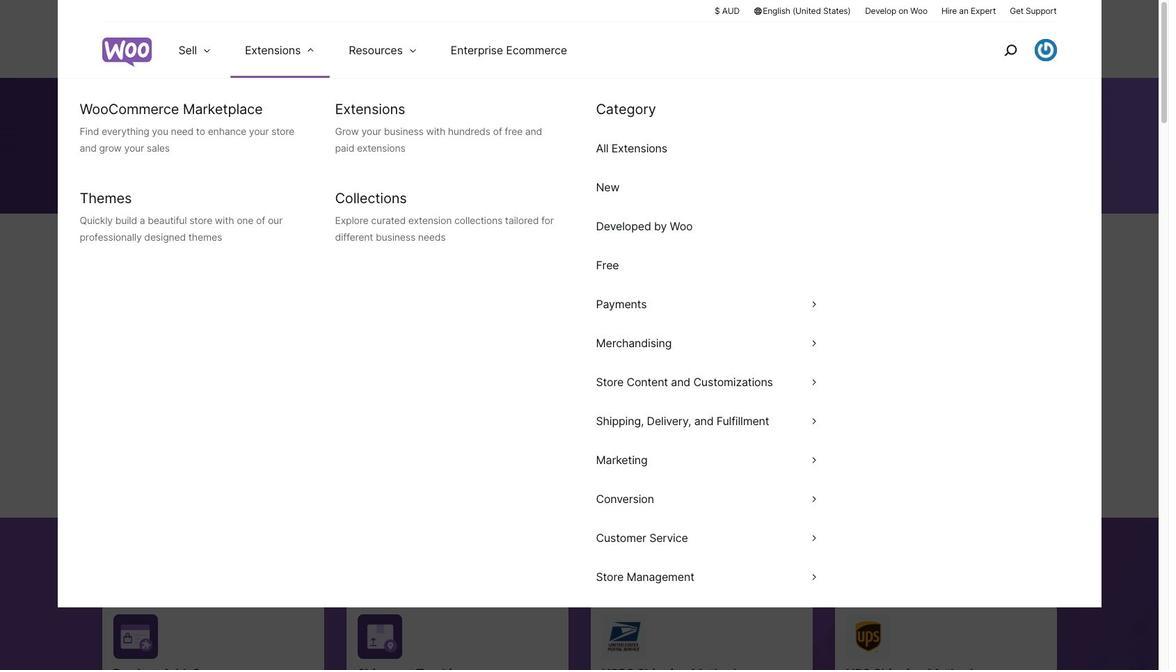 Task type: vqa. For each thing, say whether or not it's contained in the screenshot.
Service navigation menu element
yes



Task type: describe. For each thing, give the bounding box(es) containing it.
open account menu image
[[1035, 39, 1057, 61]]

search image
[[999, 39, 1021, 61]]

service navigation menu element
[[974, 27, 1057, 73]]



